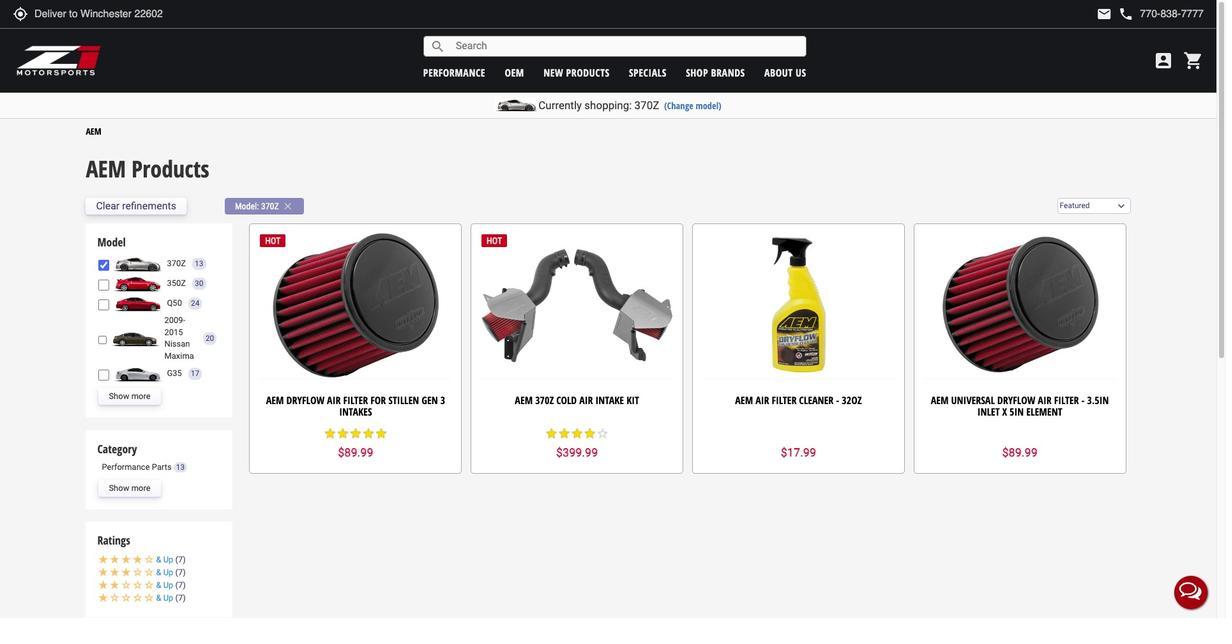 Task type: vqa. For each thing, say whether or not it's contained in the screenshot.
Parts
yes



Task type: locate. For each thing, give the bounding box(es) containing it.
show down the infiniti g35 coupe sedan v35 v36 skyline 2003 2004 2005 2006 2007 2008 3.5l vq35de revup rev up vq35hr z1 motorsports image at bottom left
[[109, 392, 129, 401]]

2 show more from the top
[[109, 484, 151, 493]]

4 star from the left
[[362, 427, 375, 440]]

model:
[[235, 201, 259, 211]]

0 horizontal spatial $89.99
[[338, 446, 374, 459]]

phone link
[[1119, 6, 1205, 22]]

2 - from the left
[[1082, 394, 1085, 408]]

None checkbox
[[99, 260, 110, 271], [99, 280, 110, 290], [99, 299, 110, 310], [99, 370, 110, 381], [99, 260, 110, 271], [99, 280, 110, 290], [99, 299, 110, 310], [99, 370, 110, 381]]

show
[[109, 392, 129, 401], [109, 484, 129, 493]]

0 horizontal spatial -
[[837, 394, 840, 408]]

aem for aem universal dryflow air filter - 3.5in inlet x 5in element
[[932, 394, 949, 408]]

350z
[[167, 278, 186, 288]]

aem
[[86, 125, 101, 137], [86, 154, 126, 185], [266, 394, 284, 408], [515, 394, 533, 408], [736, 394, 754, 408], [932, 394, 949, 408]]

shopping_cart link
[[1181, 50, 1205, 71]]

None checkbox
[[99, 335, 107, 346]]

ratings
[[97, 533, 130, 549]]

air inside aem universal dryflow air filter - 3.5in inlet x 5in element
[[1039, 394, 1052, 408]]

$89.99 down intakes
[[338, 446, 374, 459]]

show more button down performance
[[99, 481, 161, 497]]

infiniti g35 coupe sedan v35 v36 skyline 2003 2004 2005 2006 2007 2008 3.5l vq35de revup rev up vq35hr z1 motorsports image
[[113, 366, 164, 382]]

Search search field
[[446, 36, 806, 56]]

3
[[441, 394, 445, 408]]

3 & from the top
[[156, 581, 161, 591]]

$399.99
[[557, 446, 598, 459]]

specials link
[[629, 65, 667, 80]]

show down performance
[[109, 484, 129, 493]]

cleaner
[[800, 394, 834, 408]]

new products
[[544, 65, 610, 80]]

show more
[[109, 392, 151, 401], [109, 484, 151, 493]]

q50
[[167, 298, 182, 308]]

mail link
[[1097, 6, 1113, 22]]

4 7 from the top
[[178, 594, 183, 604]]

show more down the infiniti g35 coupe sedan v35 v36 skyline 2003 2004 2005 2006 2007 2008 3.5l vq35de revup rev up vq35hr z1 motorsports image at bottom left
[[109, 392, 151, 401]]

0 vertical spatial show more button
[[99, 389, 161, 405]]

oem
[[505, 65, 525, 80]]

about us link
[[765, 65, 807, 80]]

$89.99
[[338, 446, 374, 459], [1003, 446, 1038, 459]]

13 right parts
[[176, 464, 185, 473]]

shop brands
[[686, 65, 746, 80]]

mail
[[1097, 6, 1113, 22]]

0 horizontal spatial 13
[[176, 464, 185, 473]]

32oz
[[842, 394, 862, 408]]

show more for model
[[109, 392, 151, 401]]

1 vertical spatial more
[[131, 484, 151, 493]]

mail phone
[[1097, 6, 1134, 22]]

category performance parts 13
[[97, 441, 185, 473]]

currently
[[539, 99, 582, 112]]

my_location
[[13, 6, 28, 22]]

show more for category
[[109, 484, 151, 493]]

5in
[[1010, 405, 1025, 419]]

1 show more from the top
[[109, 392, 151, 401]]

1 filter from the left
[[343, 394, 368, 408]]

4 & from the top
[[156, 594, 161, 604]]

- left 32oz
[[837, 394, 840, 408]]

13 up 30
[[195, 259, 204, 268]]

0 horizontal spatial filter
[[343, 394, 368, 408]]

13 inside category performance parts 13
[[176, 464, 185, 473]]

0 vertical spatial 13
[[195, 259, 204, 268]]

new products link
[[544, 65, 610, 80]]

3 & up 7 from the top
[[156, 581, 183, 591]]

- left 3.5in
[[1082, 394, 1085, 408]]

star
[[324, 427, 337, 440], [337, 427, 349, 440], [349, 427, 362, 440], [362, 427, 375, 440], [375, 427, 388, 440], [545, 427, 558, 440], [558, 427, 571, 440], [571, 427, 584, 440], [584, 427, 597, 440]]

specials
[[629, 65, 667, 80]]

370z left (change
[[635, 99, 660, 112]]

intakes
[[339, 405, 372, 419]]

more down performance
[[131, 484, 151, 493]]

8 star from the left
[[571, 427, 584, 440]]

performance
[[102, 463, 150, 473]]

3 7 from the top
[[178, 581, 183, 591]]

aem inside aem universal dryflow air filter - 3.5in inlet x 5in element
[[932, 394, 949, 408]]

shopping:
[[585, 99, 632, 112]]

3 star from the left
[[349, 427, 362, 440]]

search
[[431, 39, 446, 54]]

filter inside aem dryflow air filter for stillen gen 3 intakes
[[343, 394, 368, 408]]

3 air from the left
[[756, 394, 770, 408]]

nissan 370z z34 2009 2010 2011 2012 2013 2014 2015 2016 2017 2018 2019 3.7l vq37vhr vhr nismo z1 motorsports image
[[113, 256, 164, 272]]

infiniti q50 sedan hybrid v37 2014 2015 2016 2017 2018 2019 2020 vq37vhr 2.0t 3.0t 3.7l red sport redsport vr30ddtt z1 motorsports image
[[113, 295, 164, 312]]

show more down performance
[[109, 484, 151, 493]]

2 show from the top
[[109, 484, 129, 493]]

clear refinements
[[96, 200, 176, 212]]

- inside aem universal dryflow air filter - 3.5in inlet x 5in element
[[1082, 394, 1085, 408]]

0 vertical spatial show
[[109, 392, 129, 401]]

2 & from the top
[[156, 568, 161, 578]]

1 horizontal spatial 13
[[195, 259, 204, 268]]

up
[[163, 556, 173, 565], [163, 568, 173, 578], [163, 581, 173, 591], [163, 594, 173, 604]]

filter left cleaner
[[772, 394, 797, 408]]

air
[[327, 394, 341, 408], [580, 394, 593, 408], [756, 394, 770, 408], [1039, 394, 1052, 408]]

filter inside aem universal dryflow air filter - 3.5in inlet x 5in element
[[1055, 394, 1080, 408]]

filter left 3.5in
[[1055, 394, 1080, 408]]

2 star from the left
[[337, 427, 349, 440]]

1 vertical spatial show more button
[[99, 481, 161, 497]]

2009-
[[164, 316, 185, 325]]

1 more from the top
[[131, 392, 151, 401]]

aem link
[[86, 125, 101, 137]]

4 air from the left
[[1039, 394, 1052, 408]]

30
[[195, 279, 204, 288]]

filter left for
[[343, 394, 368, 408]]

nissan 350z z33 2003 2004 2005 2006 2007 2008 2009 vq35de 3.5l revup rev up vq35hr nismo z1 motorsports image
[[113, 275, 164, 292]]

(change model) link
[[665, 100, 722, 112]]

$89.99 inside star star star star star $89.99
[[338, 446, 374, 459]]

3 up from the top
[[163, 581, 173, 591]]

&
[[156, 556, 161, 565], [156, 568, 161, 578], [156, 581, 161, 591], [156, 594, 161, 604]]

-
[[837, 394, 840, 408], [1082, 394, 1085, 408]]

refinements
[[122, 200, 176, 212]]

0 vertical spatial more
[[131, 392, 151, 401]]

5 star from the left
[[375, 427, 388, 440]]

2 up from the top
[[163, 568, 173, 578]]

account_box
[[1154, 50, 1175, 71]]

1 vertical spatial show
[[109, 484, 129, 493]]

370z left the close on the top left of page
[[261, 201, 279, 211]]

filter
[[343, 394, 368, 408], [772, 394, 797, 408], [1055, 394, 1080, 408]]

star_border
[[597, 427, 609, 440]]

1 air from the left
[[327, 394, 341, 408]]

more
[[131, 392, 151, 401], [131, 484, 151, 493]]

2 $89.99 from the left
[[1003, 446, 1038, 459]]

kit
[[627, 394, 640, 408]]

more for model
[[131, 392, 151, 401]]

show more button for model
[[99, 389, 161, 405]]

2 horizontal spatial filter
[[1055, 394, 1080, 408]]

maxima
[[164, 351, 194, 361]]

2 show more button from the top
[[99, 481, 161, 497]]

2 more from the top
[[131, 484, 151, 493]]

aem inside aem dryflow air filter for stillen gen 3 intakes
[[266, 394, 284, 408]]

1 horizontal spatial $89.99
[[1003, 446, 1038, 459]]

2 & up 7 from the top
[[156, 568, 183, 578]]

3 filter from the left
[[1055, 394, 1080, 408]]

$89.99 down the 5in
[[1003, 446, 1038, 459]]

show more button down the infiniti g35 coupe sedan v35 v36 skyline 2003 2004 2005 2006 2007 2008 3.5l vq35de revup rev up vq35hr z1 motorsports image at bottom left
[[99, 389, 161, 405]]

370z
[[635, 99, 660, 112], [261, 201, 279, 211], [167, 259, 186, 268], [536, 394, 554, 408]]

4 up from the top
[[163, 594, 173, 604]]

1 vertical spatial 13
[[176, 464, 185, 473]]

aem for 'aem' link
[[86, 125, 101, 137]]

1 horizontal spatial -
[[1082, 394, 1085, 408]]

cold
[[557, 394, 577, 408]]

0 vertical spatial show more
[[109, 392, 151, 401]]

star star star star star_border $399.99
[[545, 427, 609, 459]]

& up 7
[[156, 556, 183, 565], [156, 568, 183, 578], [156, 581, 183, 591], [156, 594, 183, 604]]

1 $89.99 from the left
[[338, 446, 374, 459]]

1 show more button from the top
[[99, 389, 161, 405]]

more for category
[[131, 484, 151, 493]]

1 up from the top
[[163, 556, 173, 565]]

1 show from the top
[[109, 392, 129, 401]]

2015
[[164, 328, 183, 337]]

more down the infiniti g35 coupe sedan v35 v36 skyline 2003 2004 2005 2006 2007 2008 3.5l vq35de revup rev up vq35hr z1 motorsports image at bottom left
[[131, 392, 151, 401]]

aem for aem products
[[86, 154, 126, 185]]

1 vertical spatial show more
[[109, 484, 151, 493]]

7
[[178, 556, 183, 565], [178, 568, 183, 578], [178, 581, 183, 591], [178, 594, 183, 604]]

1 horizontal spatial filter
[[772, 394, 797, 408]]



Task type: describe. For each thing, give the bounding box(es) containing it.
x
[[1003, 405, 1008, 419]]

dryflow
[[287, 394, 325, 408]]

shop brands link
[[686, 65, 746, 80]]

clear refinements button
[[86, 198, 187, 214]]

about us
[[765, 65, 807, 80]]

star star star star star $89.99
[[324, 427, 388, 459]]

$17.99
[[781, 446, 817, 459]]

z1 motorsports logo image
[[16, 45, 102, 77]]

show more button for category
[[99, 481, 161, 497]]

about
[[765, 65, 793, 80]]

3.5in
[[1088, 394, 1110, 408]]

close
[[282, 200, 294, 212]]

370z left cold on the left
[[536, 394, 554, 408]]

24
[[191, 299, 200, 308]]

1 star from the left
[[324, 427, 337, 440]]

category
[[97, 441, 137, 457]]

show for model
[[109, 392, 129, 401]]

2009- 2015 nissan maxima
[[164, 316, 194, 361]]

aem air filter cleaner - 32oz
[[736, 394, 862, 408]]

aem universal dryflow air filter - 3.5in inlet x 5in element
[[932, 394, 1110, 419]]

for
[[371, 394, 386, 408]]

nissan maxima a35 2009 2010 2011 2012 2013 2014 2015 vq35de 3.5l le s sv sr sport z1 motorsports image
[[110, 331, 161, 347]]

products
[[132, 154, 209, 185]]

shopping_cart
[[1184, 50, 1205, 71]]

element
[[1027, 405, 1063, 419]]

model
[[97, 235, 126, 250]]

aem for aem dryflow air filter for stillen gen 3 intakes
[[266, 394, 284, 408]]

parts
[[152, 463, 172, 473]]

aem dryflow air filter for stillen gen 3 intakes
[[266, 394, 445, 419]]

universal
[[952, 394, 995, 408]]

phone
[[1119, 6, 1134, 22]]

air inside aem dryflow air filter for stillen gen 3 intakes
[[327, 394, 341, 408]]

370z inside model: 370z close
[[261, 201, 279, 211]]

inlet
[[978, 405, 1000, 419]]

6 star from the left
[[545, 427, 558, 440]]

g35
[[167, 369, 182, 378]]

shop
[[686, 65, 709, 80]]

oem link
[[505, 65, 525, 80]]

7 star from the left
[[558, 427, 571, 440]]

performance link
[[423, 65, 486, 80]]

370z up 350z
[[167, 259, 186, 268]]

2 7 from the top
[[178, 568, 183, 578]]

aem products
[[86, 154, 209, 185]]

9 star from the left
[[584, 427, 597, 440]]

intake
[[596, 394, 624, 408]]

products
[[567, 65, 610, 80]]

(change
[[665, 100, 694, 112]]

4 & up 7 from the top
[[156, 594, 183, 604]]

dryflow
[[998, 394, 1036, 408]]

aem 370z cold air intake kit
[[515, 394, 640, 408]]

1 7 from the top
[[178, 556, 183, 565]]

clear
[[96, 200, 120, 212]]

gen
[[422, 394, 438, 408]]

us
[[796, 65, 807, 80]]

new
[[544, 65, 564, 80]]

17
[[191, 369, 200, 378]]

currently shopping: 370z (change model)
[[539, 99, 722, 112]]

2 air from the left
[[580, 394, 593, 408]]

account_box link
[[1151, 50, 1178, 71]]

aem for aem 370z cold air intake kit
[[515, 394, 533, 408]]

1 & from the top
[[156, 556, 161, 565]]

brands
[[712, 65, 746, 80]]

performance
[[423, 65, 486, 80]]

stillen
[[389, 394, 419, 408]]

show for category
[[109, 484, 129, 493]]

model: 370z close
[[235, 200, 294, 212]]

20
[[206, 334, 214, 343]]

nissan
[[164, 339, 190, 349]]

aem for aem air filter cleaner - 32oz
[[736, 394, 754, 408]]

2 filter from the left
[[772, 394, 797, 408]]

1 & up 7 from the top
[[156, 556, 183, 565]]

model)
[[696, 100, 722, 112]]

1 - from the left
[[837, 394, 840, 408]]



